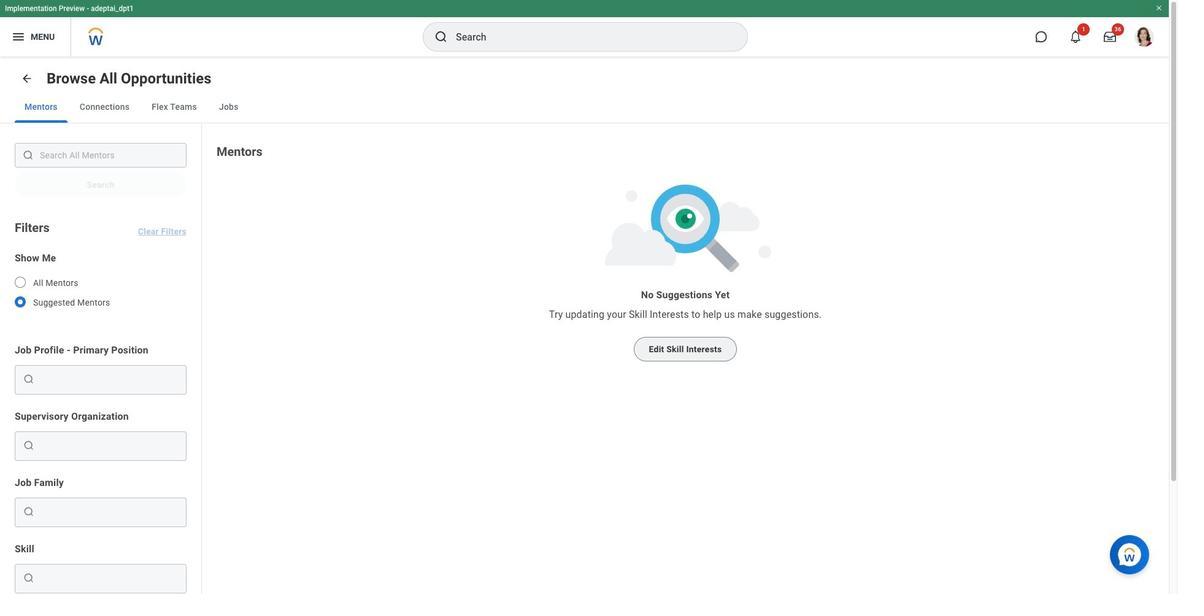 Task type: locate. For each thing, give the bounding box(es) containing it.
1 application from the top
[[15, 365, 187, 395]]

0 vertical spatial search image
[[22, 149, 34, 161]]

search image for fourth application from the bottom of the page
[[23, 373, 35, 385]]

0 vertical spatial search image
[[434, 29, 449, 44]]

4 application from the top
[[15, 564, 187, 593]]

justify image
[[11, 29, 26, 44]]

search image
[[22, 149, 34, 161], [23, 373, 35, 385], [23, 506, 35, 518]]

None field
[[37, 369, 181, 389], [37, 373, 181, 385], [37, 436, 181, 455], [37, 439, 181, 452], [37, 502, 181, 522], [37, 506, 181, 518], [37, 568, 181, 588], [37, 572, 181, 584], [37, 369, 181, 389], [37, 373, 181, 385], [37, 436, 181, 455], [37, 439, 181, 452], [37, 502, 181, 522], [37, 506, 181, 518], [37, 568, 181, 588], [37, 572, 181, 584]]

2 application from the top
[[15, 431, 187, 461]]

notifications large image
[[1070, 31, 1082, 43]]

search image
[[434, 29, 449, 44], [23, 439, 35, 452], [23, 572, 35, 584]]

Search Workday  search field
[[456, 23, 722, 50]]

tab list
[[0, 91, 1169, 123]]

2 vertical spatial search image
[[23, 506, 35, 518]]

application
[[15, 365, 187, 395], [15, 431, 187, 461], [15, 498, 187, 527], [15, 564, 187, 593]]

profile logan mcneil image
[[1135, 27, 1154, 49]]

banner
[[0, 0, 1169, 56]]

1 vertical spatial search image
[[23, 373, 35, 385]]

2 vertical spatial search image
[[23, 572, 35, 584]]



Task type: describe. For each thing, give the bounding box(es) containing it.
search image for 2nd application from the bottom of the page
[[23, 506, 35, 518]]

inbox large image
[[1104, 31, 1116, 43]]

3 application from the top
[[15, 498, 187, 527]]

close environment banner image
[[1156, 4, 1163, 12]]

1 vertical spatial search image
[[23, 439, 35, 452]]

arrow left image
[[21, 72, 33, 85]]

Search All Mentors search field
[[15, 143, 187, 168]]



Task type: vqa. For each thing, say whether or not it's contained in the screenshot.
tab list
yes



